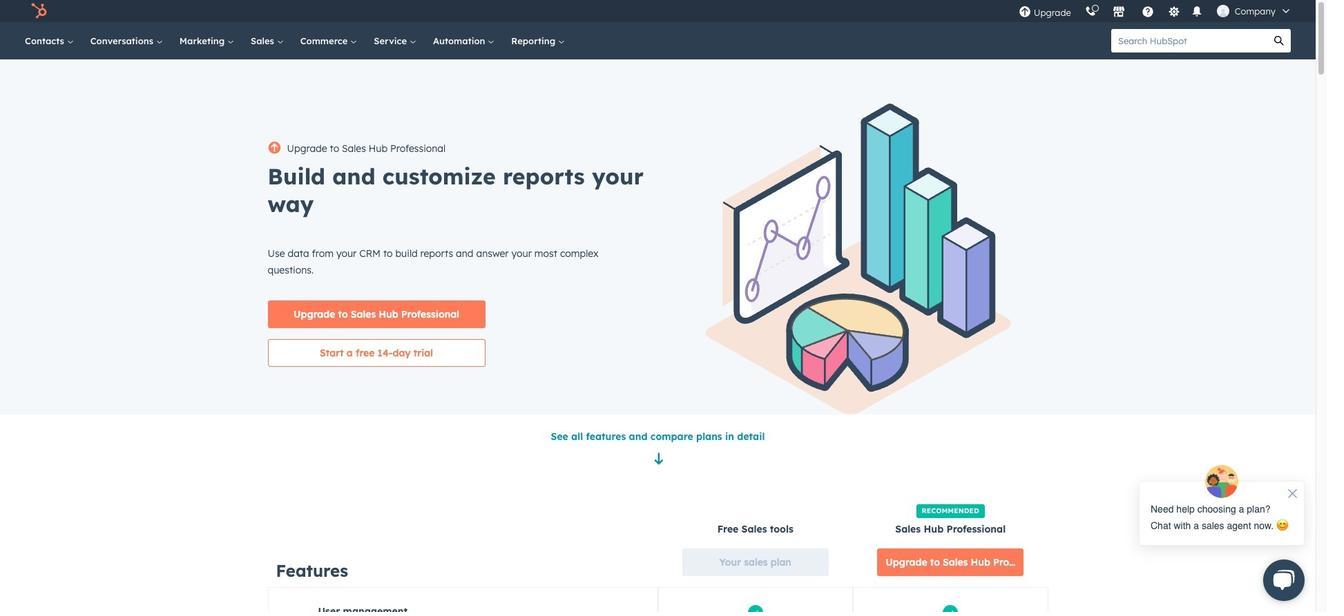 Task type: describe. For each thing, give the bounding box(es) containing it.
jacob simon image
[[1217, 5, 1229, 17]]



Task type: locate. For each thing, give the bounding box(es) containing it.
Search HubSpot search field
[[1112, 29, 1268, 53]]

marketplaces image
[[1113, 6, 1125, 19]]

menu
[[1012, 0, 1299, 22]]

main content
[[268, 414, 1052, 612]]



Task type: vqa. For each thing, say whether or not it's contained in the screenshot.
'menu'
yes



